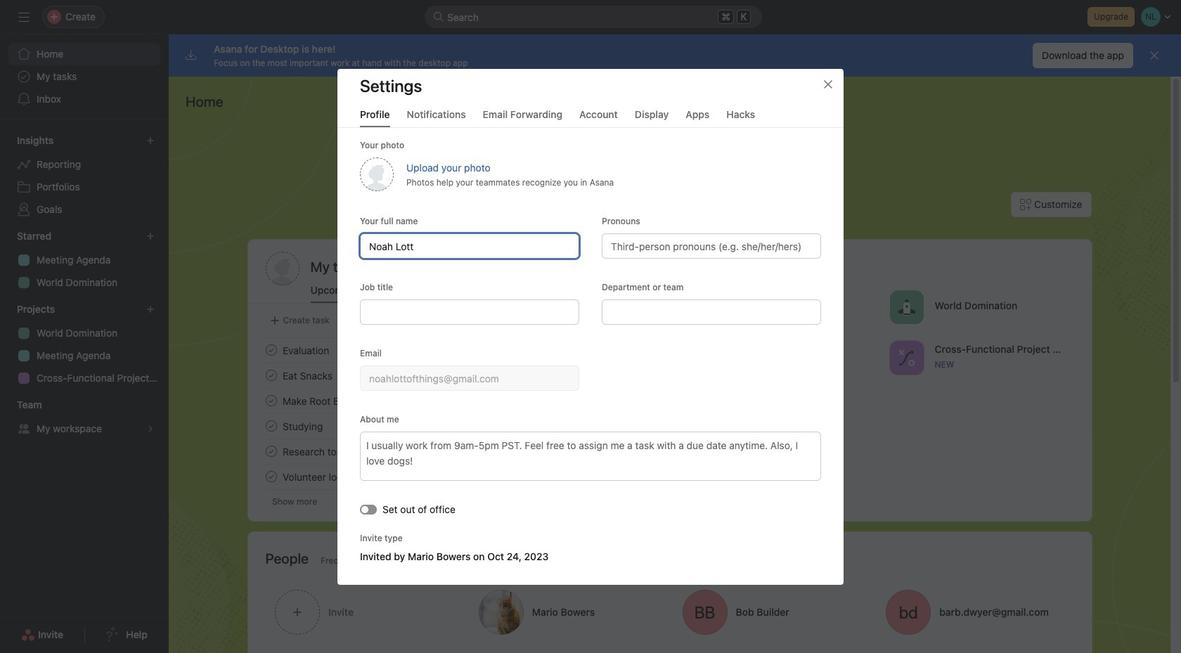 Task type: vqa. For each thing, say whether or not it's contained in the screenshot.
Upload new photo
yes



Task type: locate. For each thing, give the bounding box(es) containing it.
2 mark complete image from the top
[[263, 418, 279, 434]]

hide sidebar image
[[18, 11, 30, 22]]

None text field
[[602, 299, 821, 324], [360, 365, 579, 391], [602, 299, 821, 324], [360, 365, 579, 391]]

0 vertical spatial mark complete checkbox
[[263, 367, 279, 384]]

2 mark complete checkbox from the top
[[263, 392, 279, 409]]

3 mark complete image from the top
[[263, 443, 279, 460]]

mark complete image for third mark complete option from the bottom of the page
[[263, 342, 279, 359]]

mark complete image
[[263, 367, 279, 384], [263, 392, 279, 409]]

4 mark complete image from the top
[[263, 468, 279, 485]]

2 mark complete checkbox from the top
[[263, 418, 279, 434]]

1 vertical spatial mark complete image
[[263, 392, 279, 409]]

2 vertical spatial mark complete checkbox
[[263, 468, 279, 485]]

1 mark complete image from the top
[[263, 367, 279, 384]]

Mark complete checkbox
[[263, 342, 279, 359], [263, 418, 279, 434], [263, 468, 279, 485]]

2 vertical spatial mark complete checkbox
[[263, 443, 279, 460]]

projects element
[[0, 297, 169, 392]]

0 vertical spatial mark complete image
[[263, 367, 279, 384]]

upload new photo image
[[360, 157, 394, 191]]

2 mark complete image from the top
[[263, 392, 279, 409]]

0 vertical spatial mark complete checkbox
[[263, 342, 279, 359]]

mark complete image
[[263, 342, 279, 359], [263, 418, 279, 434], [263, 443, 279, 460], [263, 468, 279, 485]]

mark complete image for 1st mark complete option from the bottom of the page
[[263, 468, 279, 485]]

I usually work from 9am-5pm PST. Feel free to assign me a task with a due date anytime. Also, I love dogs! text field
[[360, 431, 821, 481]]

Mark complete checkbox
[[263, 367, 279, 384], [263, 392, 279, 409], [263, 443, 279, 460]]

1 vertical spatial mark complete checkbox
[[263, 418, 279, 434]]

insights element
[[0, 128, 169, 224]]

3 mark complete checkbox from the top
[[263, 468, 279, 485]]

1 vertical spatial mark complete checkbox
[[263, 392, 279, 409]]

None text field
[[360, 233, 579, 258], [360, 299, 579, 324], [360, 233, 579, 258], [360, 299, 579, 324]]

1 mark complete image from the top
[[263, 342, 279, 359]]

switch
[[360, 504, 377, 514]]

global element
[[0, 34, 169, 119]]



Task type: describe. For each thing, give the bounding box(es) containing it.
close image
[[823, 78, 834, 90]]

rocket image
[[898, 298, 915, 315]]

1 mark complete checkbox from the top
[[263, 367, 279, 384]]

prominent image
[[433, 11, 444, 22]]

3 mark complete checkbox from the top
[[263, 443, 279, 460]]

line_and_symbols image
[[898, 349, 915, 366]]

add profile photo image
[[265, 252, 299, 285]]

teams element
[[0, 392, 169, 443]]

starred element
[[0, 224, 169, 297]]

Third-person pronouns (e.g. she/her/hers) text field
[[602, 233, 821, 258]]

dismiss image
[[1149, 50, 1160, 61]]

1 mark complete checkbox from the top
[[263, 342, 279, 359]]

mark complete image for second mark complete option
[[263, 418, 279, 434]]



